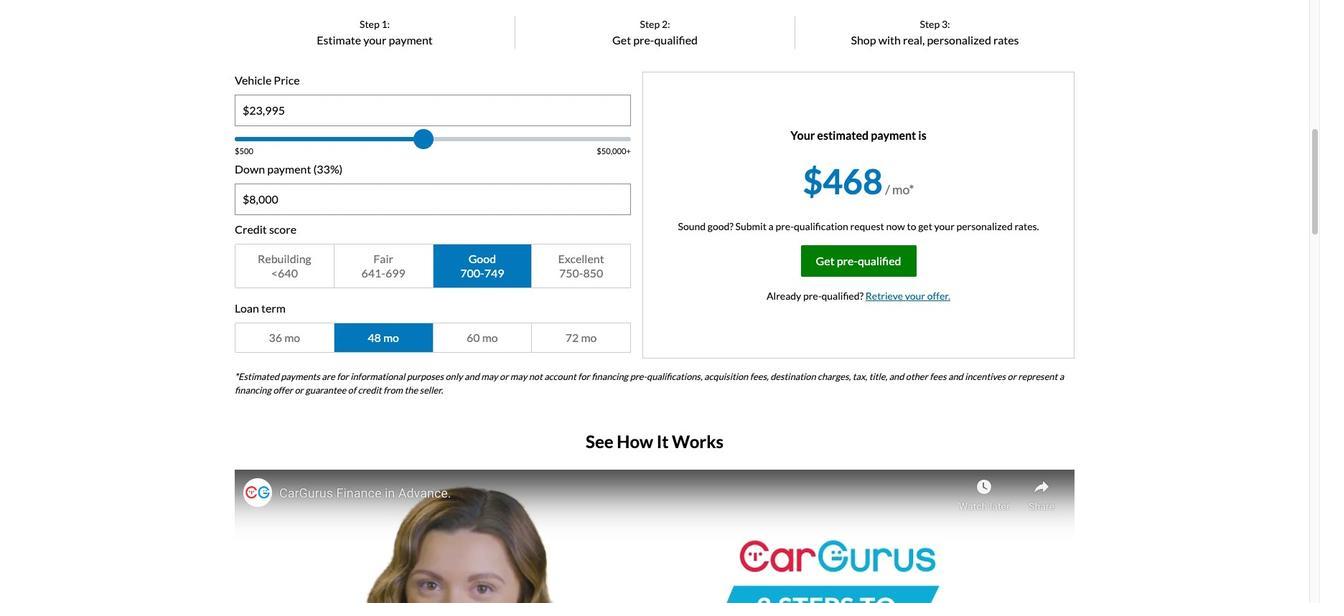 Task type: describe. For each thing, give the bounding box(es) containing it.
0 horizontal spatial a
[[769, 220, 774, 232]]

72 mo
[[566, 331, 597, 344]]

vehicle
[[235, 73, 272, 87]]

only
[[445, 371, 463, 382]]

account
[[544, 371, 576, 382]]

rebuilding <640
[[258, 252, 311, 280]]

step for payment
[[360, 18, 380, 30]]

request
[[850, 220, 884, 232]]

estimate
[[317, 33, 361, 46]]

get pre-qualified
[[816, 254, 901, 268]]

sound good? submit a pre-qualification request now to get your personalized rates.
[[678, 220, 1039, 232]]

qualifications,
[[647, 371, 703, 382]]

step for qualified
[[640, 18, 660, 30]]

get inside button
[[816, 254, 835, 268]]

3:
[[942, 18, 950, 30]]

not
[[529, 371, 542, 382]]

Down payment (33%) text field
[[235, 184, 630, 214]]

mo*
[[892, 182, 914, 197]]

fair
[[373, 252, 393, 265]]

excellent 750-850
[[558, 252, 604, 280]]

60 mo
[[467, 331, 498, 344]]

incentives
[[965, 371, 1006, 382]]

title,
[[869, 371, 887, 382]]

destination
[[770, 371, 816, 382]]

to
[[907, 220, 916, 232]]

$50,000+
[[597, 146, 631, 156]]

payment inside step 1: estimate your payment
[[389, 33, 433, 46]]

term
[[261, 301, 286, 315]]

excellent
[[558, 252, 604, 265]]

1 vertical spatial financing
[[235, 385, 271, 396]]

from
[[383, 385, 403, 396]]

now
[[886, 220, 905, 232]]

2 horizontal spatial payment
[[871, 128, 916, 142]]

1 for from the left
[[337, 371, 349, 382]]

36
[[269, 331, 282, 344]]

/
[[885, 182, 890, 197]]

your inside step 1: estimate your payment
[[363, 33, 387, 46]]

submit
[[736, 220, 767, 232]]

tax,
[[853, 371, 867, 382]]

credit
[[235, 222, 267, 236]]

48
[[368, 331, 381, 344]]

estimated
[[817, 128, 869, 142]]

(33%)
[[313, 162, 343, 176]]

*estimated
[[235, 371, 279, 382]]

<640
[[271, 266, 298, 280]]

shop
[[851, 33, 876, 46]]

price
[[274, 73, 300, 87]]

retrieve your offer. link
[[866, 290, 950, 302]]

loan
[[235, 301, 259, 315]]

a inside the *estimated payments are for informational purposes only and may or may not account for financing pre-qualifications, acquisition fees, destination charges, tax, title, and other fees and incentives or represent a financing offer or guarantee of credit from the seller.
[[1059, 371, 1064, 382]]

1 and from the left
[[464, 371, 479, 382]]

loan term
[[235, 301, 286, 315]]

qualification
[[794, 220, 848, 232]]

step 1: estimate your payment
[[317, 18, 433, 46]]

good?
[[708, 220, 734, 232]]

2 for from the left
[[578, 371, 590, 382]]

personalized inside step 3: shop with real, personalized rates
[[927, 33, 991, 46]]

mo for 72 mo
[[581, 331, 597, 344]]

already
[[767, 290, 801, 302]]

your estimated payment is
[[791, 128, 927, 142]]

0 vertical spatial financing
[[592, 371, 628, 382]]

down
[[235, 162, 265, 176]]

qualified?
[[822, 290, 864, 302]]

700-
[[460, 266, 484, 280]]

the
[[405, 385, 418, 396]]

pre- inside step 2: get pre-qualified
[[633, 33, 654, 46]]

mo for 48 mo
[[383, 331, 399, 344]]

step 2: get pre-qualified
[[612, 18, 698, 46]]

charges,
[[818, 371, 851, 382]]

fees
[[930, 371, 947, 382]]

0 horizontal spatial or
[[295, 385, 303, 396]]

2:
[[662, 18, 670, 30]]

641-
[[361, 266, 385, 280]]

score
[[269, 222, 297, 236]]

vehicle price
[[235, 73, 300, 87]]

750-
[[559, 266, 583, 280]]

1 may from the left
[[481, 371, 498, 382]]

36 mo
[[269, 331, 300, 344]]

mo for 36 mo
[[284, 331, 300, 344]]

get inside step 2: get pre-qualified
[[612, 33, 631, 46]]

down payment (33%)
[[235, 162, 343, 176]]

of
[[348, 385, 356, 396]]

credit score
[[235, 222, 297, 236]]

$468 / mo*
[[803, 161, 914, 201]]

step for real,
[[920, 18, 940, 30]]

informational
[[350, 371, 405, 382]]

offer.
[[927, 290, 950, 302]]

how
[[617, 431, 653, 452]]

qualified inside step 2: get pre-qualified
[[654, 33, 698, 46]]



Task type: locate. For each thing, give the bounding box(es) containing it.
0 horizontal spatial financing
[[235, 385, 271, 396]]

1 vertical spatial a
[[1059, 371, 1064, 382]]

or
[[500, 371, 509, 382], [1008, 371, 1016, 382], [295, 385, 303, 396]]

1 horizontal spatial a
[[1059, 371, 1064, 382]]

works
[[672, 431, 724, 452]]

financing
[[592, 371, 628, 382], [235, 385, 271, 396]]

3 and from the left
[[948, 371, 963, 382]]

a right represent
[[1059, 371, 1064, 382]]

mo for 60 mo
[[482, 331, 498, 344]]

0 vertical spatial qualified
[[654, 33, 698, 46]]

financing down *estimated
[[235, 385, 271, 396]]

get pre-qualified button
[[801, 245, 916, 277]]

*estimated payments are for informational purposes only and may or may not account for financing pre-qualifications, acquisition fees, destination charges, tax, title, and other fees and incentives or represent a financing offer or guarantee of credit from the seller.
[[235, 371, 1064, 396]]

mo right 36
[[284, 331, 300, 344]]

1:
[[381, 18, 390, 30]]

1 horizontal spatial qualified
[[858, 254, 901, 268]]

1 mo from the left
[[284, 331, 300, 344]]

step inside step 1: estimate your payment
[[360, 18, 380, 30]]

your
[[791, 128, 815, 142]]

good
[[469, 252, 496, 265]]

pre- inside button
[[837, 254, 858, 268]]

3 mo from the left
[[482, 331, 498, 344]]

2 horizontal spatial your
[[934, 220, 955, 232]]

step left '3:'
[[920, 18, 940, 30]]

2 vertical spatial your
[[905, 290, 925, 302]]

with
[[878, 33, 901, 46]]

48 mo
[[368, 331, 399, 344]]

2 step from the left
[[640, 18, 660, 30]]

2 and from the left
[[889, 371, 904, 382]]

payments
[[281, 371, 320, 382]]

fair 641-699
[[361, 252, 405, 280]]

1 horizontal spatial for
[[578, 371, 590, 382]]

1 horizontal spatial get
[[816, 254, 835, 268]]

financing down 72 mo
[[592, 371, 628, 382]]

mo
[[284, 331, 300, 344], [383, 331, 399, 344], [482, 331, 498, 344], [581, 331, 597, 344]]

and right 'only' at the left bottom
[[464, 371, 479, 382]]

850
[[583, 266, 603, 280]]

your left the offer.
[[905, 290, 925, 302]]

qualified down 2:
[[654, 33, 698, 46]]

mo right 72
[[581, 331, 597, 344]]

0 horizontal spatial step
[[360, 18, 380, 30]]

mo right 60
[[482, 331, 498, 344]]

payment
[[389, 33, 433, 46], [871, 128, 916, 142], [267, 162, 311, 176]]

or left not on the bottom left of page
[[500, 371, 509, 382]]

mo right 48 on the bottom of the page
[[383, 331, 399, 344]]

2 horizontal spatial or
[[1008, 371, 1016, 382]]

60
[[467, 331, 480, 344]]

0 horizontal spatial may
[[481, 371, 498, 382]]

0 vertical spatial your
[[363, 33, 387, 46]]

3 step from the left
[[920, 18, 940, 30]]

offer
[[273, 385, 293, 396]]

good 700-749
[[460, 252, 504, 280]]

step
[[360, 18, 380, 30], [640, 18, 660, 30], [920, 18, 940, 30]]

0 horizontal spatial for
[[337, 371, 349, 382]]

qualified up retrieve
[[858, 254, 901, 268]]

1 horizontal spatial may
[[510, 371, 527, 382]]

purposes
[[407, 371, 444, 382]]

get
[[918, 220, 932, 232]]

personalized left rates. at right
[[957, 220, 1013, 232]]

None text field
[[235, 95, 630, 125]]

72
[[566, 331, 579, 344]]

is
[[918, 128, 927, 142]]

your down '1:'
[[363, 33, 387, 46]]

see
[[586, 431, 614, 452]]

0 horizontal spatial your
[[363, 33, 387, 46]]

pre-
[[633, 33, 654, 46], [776, 220, 794, 232], [837, 254, 858, 268], [803, 290, 822, 302], [630, 371, 647, 382]]

$500
[[235, 146, 253, 156]]

or down payments
[[295, 385, 303, 396]]

may
[[481, 371, 498, 382], [510, 371, 527, 382]]

1 horizontal spatial payment
[[389, 33, 433, 46]]

guarantee
[[305, 385, 346, 396]]

1 horizontal spatial or
[[500, 371, 509, 382]]

payment left "is"
[[871, 128, 916, 142]]

payment down '1:'
[[389, 33, 433, 46]]

step inside step 3: shop with real, personalized rates
[[920, 18, 940, 30]]

real,
[[903, 33, 925, 46]]

1 horizontal spatial financing
[[592, 371, 628, 382]]

seller.
[[420, 385, 443, 396]]

payment left the (33%)
[[267, 162, 311, 176]]

step 3: shop with real, personalized rates
[[851, 18, 1019, 46]]

1 horizontal spatial your
[[905, 290, 925, 302]]

699
[[385, 266, 405, 280]]

step left '1:'
[[360, 18, 380, 30]]

see how it works
[[586, 431, 724, 452]]

$468
[[803, 161, 883, 201]]

qualified
[[654, 33, 698, 46], [858, 254, 901, 268]]

1 horizontal spatial step
[[640, 18, 660, 30]]

sound
[[678, 220, 706, 232]]

and right title,
[[889, 371, 904, 382]]

0 horizontal spatial get
[[612, 33, 631, 46]]

for right are
[[337, 371, 349, 382]]

rates.
[[1015, 220, 1039, 232]]

0 vertical spatial payment
[[389, 33, 433, 46]]

1 vertical spatial get
[[816, 254, 835, 268]]

other
[[906, 371, 928, 382]]

for
[[337, 371, 349, 382], [578, 371, 590, 382]]

your
[[363, 33, 387, 46], [934, 220, 955, 232], [905, 290, 925, 302]]

retrieve
[[866, 290, 903, 302]]

personalized down '3:'
[[927, 33, 991, 46]]

1 vertical spatial personalized
[[957, 220, 1013, 232]]

and right fees
[[948, 371, 963, 382]]

may left not on the bottom left of page
[[510, 371, 527, 382]]

0 vertical spatial personalized
[[927, 33, 991, 46]]

your right get
[[934, 220, 955, 232]]

0 vertical spatial get
[[612, 33, 631, 46]]

step left 2:
[[640, 18, 660, 30]]

4 mo from the left
[[581, 331, 597, 344]]

1 step from the left
[[360, 18, 380, 30]]

2 horizontal spatial step
[[920, 18, 940, 30]]

2 horizontal spatial and
[[948, 371, 963, 382]]

may right 'only' at the left bottom
[[481, 371, 498, 382]]

represent
[[1018, 371, 1058, 382]]

or left represent
[[1008, 371, 1016, 382]]

rates
[[994, 33, 1019, 46]]

personalized
[[927, 33, 991, 46], [957, 220, 1013, 232]]

it
[[657, 431, 669, 452]]

qualified inside button
[[858, 254, 901, 268]]

2 mo from the left
[[383, 331, 399, 344]]

get
[[612, 33, 631, 46], [816, 254, 835, 268]]

1 horizontal spatial and
[[889, 371, 904, 382]]

fees,
[[750, 371, 769, 382]]

rebuilding
[[258, 252, 311, 265]]

2 vertical spatial payment
[[267, 162, 311, 176]]

0 horizontal spatial payment
[[267, 162, 311, 176]]

a
[[769, 220, 774, 232], [1059, 371, 1064, 382]]

acquisition
[[704, 371, 748, 382]]

pre- inside the *estimated payments are for informational purposes only and may or may not account for financing pre-qualifications, acquisition fees, destination charges, tax, title, and other fees and incentives or represent a financing offer or guarantee of credit from the seller.
[[630, 371, 647, 382]]

step inside step 2: get pre-qualified
[[640, 18, 660, 30]]

0 horizontal spatial and
[[464, 371, 479, 382]]

are
[[322, 371, 335, 382]]

credit
[[358, 385, 382, 396]]

a right submit at right top
[[769, 220, 774, 232]]

1 vertical spatial payment
[[871, 128, 916, 142]]

1 vertical spatial qualified
[[858, 254, 901, 268]]

already pre-qualified? retrieve your offer.
[[767, 290, 950, 302]]

2 may from the left
[[510, 371, 527, 382]]

0 horizontal spatial qualified
[[654, 33, 698, 46]]

for right account
[[578, 371, 590, 382]]

1 vertical spatial your
[[934, 220, 955, 232]]

0 vertical spatial a
[[769, 220, 774, 232]]



Task type: vqa. For each thing, say whether or not it's contained in the screenshot.
3rd "Step"
yes



